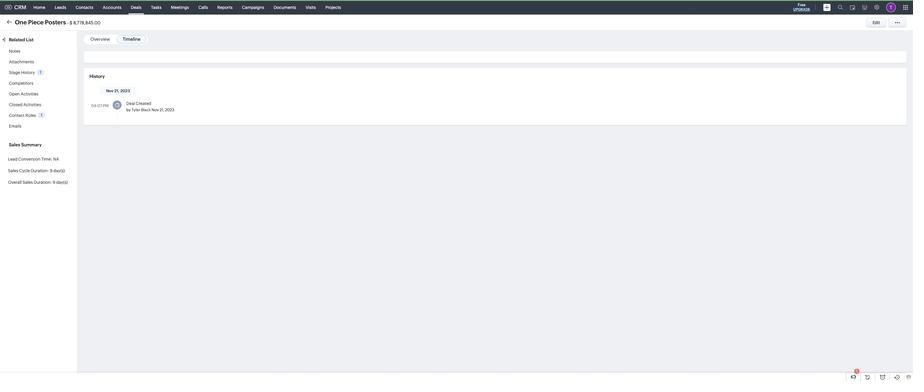 Task type: locate. For each thing, give the bounding box(es) containing it.
by
[[126, 108, 131, 112]]

tyler
[[132, 108, 140, 112]]

competitors
[[9, 81, 33, 86]]

black
[[141, 108, 151, 112]]

1 vertical spatial 9
[[53, 180, 55, 185]]

nov right black
[[152, 108, 159, 112]]

0 vertical spatial sales
[[9, 142, 20, 147]]

1 vertical spatial duration:
[[34, 180, 52, 185]]

piece
[[28, 19, 44, 25]]

1
[[40, 70, 41, 75], [41, 113, 42, 117], [857, 369, 858, 373]]

sales down cycle
[[23, 180, 33, 185]]

day(s)
[[53, 168, 65, 173], [56, 180, 68, 185]]

deals link
[[126, 0, 146, 14]]

emails
[[9, 124, 21, 128]]

1 horizontal spatial nov
[[152, 108, 159, 112]]

2 vertical spatial sales
[[23, 180, 33, 185]]

stage history
[[9, 70, 35, 75]]

history
[[21, 70, 35, 75], [90, 74, 105, 79]]

attachments
[[9, 59, 34, 64]]

21,
[[114, 89, 119, 93], [160, 108, 164, 112]]

summary
[[21, 142, 42, 147]]

activities for closed activities
[[23, 102, 41, 107]]

1 vertical spatial 2023
[[165, 108, 174, 112]]

9
[[50, 168, 52, 173], [53, 180, 55, 185]]

duration:
[[31, 168, 49, 173], [34, 180, 52, 185]]

create menu image
[[824, 4, 831, 11]]

8,778,845.00
[[73, 20, 101, 25]]

2023 right black
[[165, 108, 174, 112]]

nov inside deal created by tyler black nov 21, 2023
[[152, 108, 159, 112]]

0 horizontal spatial 9
[[50, 168, 52, 173]]

activities up roles
[[23, 102, 41, 107]]

1 vertical spatial activities
[[23, 102, 41, 107]]

0 horizontal spatial 2023
[[120, 89, 130, 93]]

campaigns
[[242, 5, 264, 10]]

sales
[[9, 142, 20, 147], [8, 168, 18, 173], [23, 180, 33, 185]]

calendar image
[[851, 5, 856, 10]]

overall sales duration: 9 day(s)
[[8, 180, 68, 185]]

stage
[[9, 70, 20, 75]]

activities up the closed activities
[[21, 92, 38, 96]]

0 vertical spatial day(s)
[[53, 168, 65, 173]]

documents
[[274, 5, 296, 10]]

time:
[[41, 157, 52, 162]]

1 horizontal spatial history
[[90, 74, 105, 79]]

related list
[[9, 37, 35, 42]]

day(s) for overall sales duration: 9 day(s)
[[56, 180, 68, 185]]

duration: up overall sales duration: 9 day(s)
[[31, 168, 49, 173]]

meetings
[[171, 5, 189, 10]]

2023 inside deal created by tyler black nov 21, 2023
[[165, 108, 174, 112]]

1 vertical spatial 1
[[41, 113, 42, 117]]

projects
[[326, 5, 341, 10]]

emails link
[[9, 124, 21, 128]]

1 horizontal spatial 2023
[[165, 108, 174, 112]]

sales for sales summary
[[9, 142, 20, 147]]

crm link
[[5, 4, 26, 10]]

2023
[[120, 89, 130, 93], [165, 108, 174, 112]]

calls
[[199, 5, 208, 10]]

upgrade
[[794, 7, 811, 12]]

history up 04:07
[[90, 74, 105, 79]]

0 vertical spatial 1
[[40, 70, 41, 75]]

1 vertical spatial day(s)
[[56, 180, 68, 185]]

deal created by tyler black nov 21, 2023
[[126, 101, 174, 112]]

0 vertical spatial duration:
[[31, 168, 49, 173]]

0 vertical spatial 21,
[[114, 89, 119, 93]]

9 for sales cycle duration:
[[50, 168, 52, 173]]

1 vertical spatial nov
[[152, 108, 159, 112]]

1 vertical spatial 21,
[[160, 108, 164, 112]]

activities
[[21, 92, 38, 96], [23, 102, 41, 107]]

visits
[[306, 5, 316, 10]]

sales up lead
[[9, 142, 20, 147]]

home
[[33, 5, 45, 10]]

closed activities link
[[9, 102, 41, 107]]

open activities
[[9, 92, 38, 96]]

0 vertical spatial 9
[[50, 168, 52, 173]]

1 vertical spatial sales
[[8, 168, 18, 173]]

sales left cycle
[[8, 168, 18, 173]]

04:07
[[91, 104, 102, 108]]

2023 up deal
[[120, 89, 130, 93]]

stage history link
[[9, 70, 35, 75]]

sales for sales cycle duration: 9 day(s)
[[8, 168, 18, 173]]

one piece posters - $ 8,778,845.00
[[15, 19, 101, 25]]

1 horizontal spatial 21,
[[160, 108, 164, 112]]

9 down time:
[[50, 168, 52, 173]]

nov
[[106, 89, 114, 93], [152, 108, 159, 112]]

crm
[[14, 4, 26, 10]]

nov up pm
[[106, 89, 114, 93]]

notes
[[9, 49, 20, 54]]

accounts link
[[98, 0, 126, 14]]

0 vertical spatial activities
[[21, 92, 38, 96]]

9 down "sales cycle duration: 9 day(s)"
[[53, 180, 55, 185]]

activities for open activities
[[21, 92, 38, 96]]

create menu element
[[820, 0, 835, 14]]

duration: for sales cycle duration:
[[31, 168, 49, 173]]

duration: down "sales cycle duration: 9 day(s)"
[[34, 180, 52, 185]]

0 horizontal spatial nov
[[106, 89, 114, 93]]

history down attachments
[[21, 70, 35, 75]]

cycle
[[19, 168, 30, 173]]

leads link
[[50, 0, 71, 14]]

1 horizontal spatial 9
[[53, 180, 55, 185]]

overview
[[90, 37, 110, 42]]



Task type: vqa. For each thing, say whether or not it's contained in the screenshot.
Sales to the top
yes



Task type: describe. For each thing, give the bounding box(es) containing it.
deals
[[131, 5, 142, 10]]

$
[[70, 20, 72, 25]]

1 for stage history
[[40, 70, 41, 75]]

contact roles link
[[9, 113, 36, 118]]

reports link
[[213, 0, 237, 14]]

21, inside deal created by tyler black nov 21, 2023
[[160, 108, 164, 112]]

sales cycle duration: 9 day(s)
[[8, 168, 65, 173]]

1 for contact roles
[[41, 113, 42, 117]]

0 vertical spatial nov
[[106, 89, 114, 93]]

reports
[[218, 5, 233, 10]]

pm
[[103, 104, 109, 108]]

nov 21, 2023
[[106, 89, 130, 93]]

closed activities
[[9, 102, 41, 107]]

tasks link
[[146, 0, 166, 14]]

campaigns link
[[237, 0, 269, 14]]

open
[[9, 92, 20, 96]]

calls link
[[194, 0, 213, 14]]

timeline
[[123, 37, 141, 42]]

list
[[26, 37, 34, 42]]

tasks
[[151, 5, 162, 10]]

home link
[[29, 0, 50, 14]]

-
[[67, 20, 69, 25]]

lead conversion time: na
[[8, 157, 59, 162]]

search image
[[839, 5, 844, 10]]

contacts
[[76, 5, 93, 10]]

04:07 pm
[[91, 104, 109, 108]]

one
[[15, 19, 27, 25]]

roles
[[25, 113, 36, 118]]

accounts
[[103, 5, 121, 10]]

visits link
[[301, 0, 321, 14]]

open activities link
[[9, 92, 38, 96]]

profile image
[[887, 3, 897, 12]]

contacts link
[[71, 0, 98, 14]]

competitors link
[[9, 81, 33, 86]]

created
[[136, 101, 151, 106]]

search element
[[835, 0, 847, 15]]

conversion
[[18, 157, 41, 162]]

contact roles
[[9, 113, 36, 118]]

edit
[[873, 20, 881, 25]]

timeline link
[[123, 37, 141, 42]]

related
[[9, 37, 25, 42]]

projects link
[[321, 0, 346, 14]]

0 horizontal spatial 21,
[[114, 89, 119, 93]]

9 for overall sales duration:
[[53, 180, 55, 185]]

lead
[[8, 157, 18, 162]]

deal
[[126, 101, 135, 106]]

meetings link
[[166, 0, 194, 14]]

attachments link
[[9, 59, 34, 64]]

2 vertical spatial 1
[[857, 369, 858, 373]]

overview link
[[90, 37, 110, 42]]

duration: for overall sales duration:
[[34, 180, 52, 185]]

profile element
[[883, 0, 900, 14]]

sales summary
[[9, 142, 42, 147]]

day(s) for sales cycle duration: 9 day(s)
[[53, 168, 65, 173]]

overall
[[8, 180, 22, 185]]

0 vertical spatial 2023
[[120, 89, 130, 93]]

free upgrade
[[794, 3, 811, 12]]

closed
[[9, 102, 23, 107]]

documents link
[[269, 0, 301, 14]]

edit button
[[867, 18, 887, 27]]

contact
[[9, 113, 25, 118]]

0 horizontal spatial history
[[21, 70, 35, 75]]

free
[[798, 3, 806, 7]]

notes link
[[9, 49, 20, 54]]

na
[[53, 157, 59, 162]]

posters
[[45, 19, 66, 25]]

leads
[[55, 5, 66, 10]]



